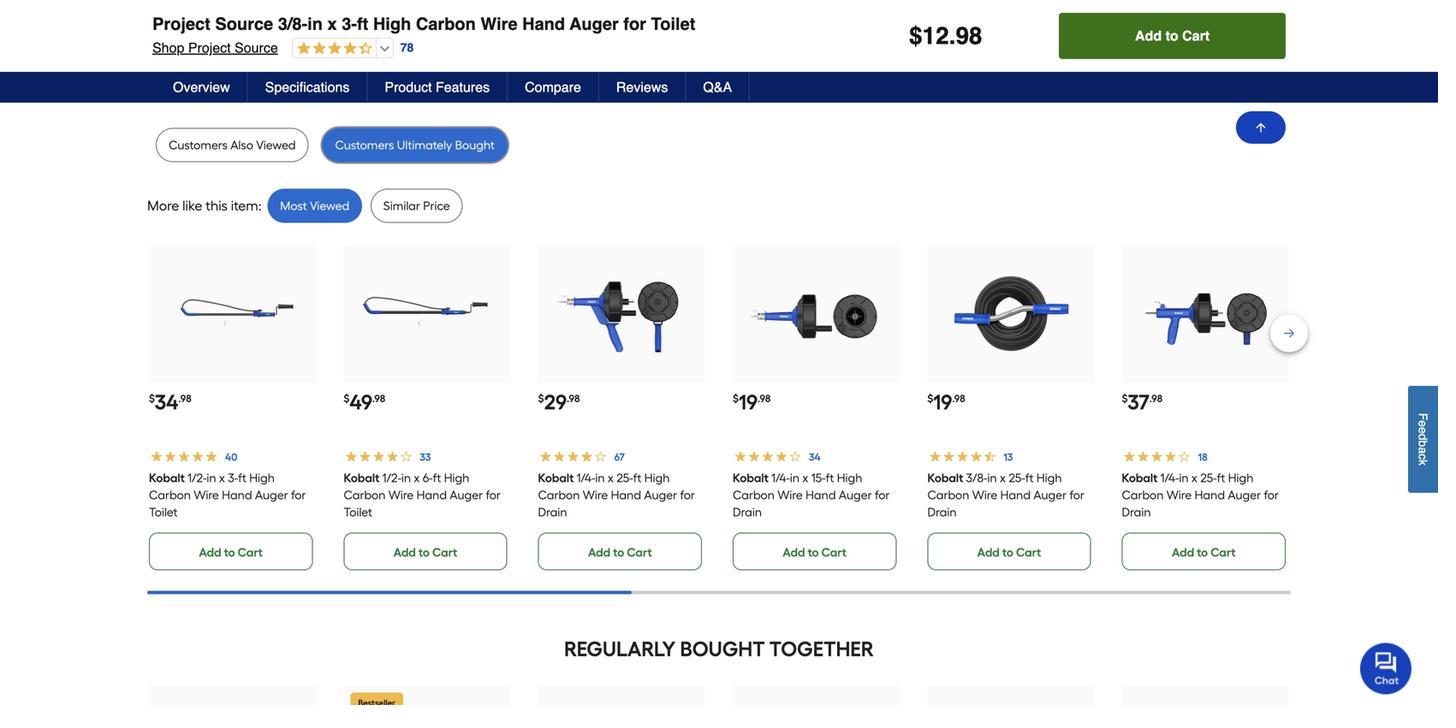 Task type: locate. For each thing, give the bounding box(es) containing it.
2 horizontal spatial 25-
[[1201, 471, 1218, 486]]

25-
[[617, 471, 634, 486], [1009, 471, 1026, 486], [1201, 471, 1218, 486]]

add to cart
[[199, 17, 263, 32], [1136, 28, 1210, 44], [199, 546, 263, 560], [394, 546, 458, 560], [588, 546, 652, 560], [783, 546, 847, 560], [978, 546, 1042, 560], [1172, 546, 1236, 560]]

x for first 19 list item from left
[[803, 471, 809, 486]]

project up shop
[[152, 14, 211, 34]]

1/4- down $ 29 .98
[[577, 471, 596, 486]]

customers left ultimately
[[335, 138, 394, 152]]

also
[[718, 74, 771, 99], [231, 138, 253, 152]]

bought
[[455, 138, 495, 152]]

5 .98 from the left
[[953, 393, 966, 405]]

add inside 29 list item
[[588, 546, 611, 560]]

1 horizontal spatial toilet
[[344, 505, 372, 520]]

high inside 1/2-in x 3-ft high carbon wire hand auger for toilet
[[249, 471, 275, 486]]

high
[[373, 14, 411, 34], [249, 471, 275, 486], [444, 471, 469, 486], [645, 471, 670, 486], [837, 471, 863, 486], [1037, 471, 1062, 486], [1229, 471, 1254, 486]]

$ 34 .98
[[149, 390, 192, 415]]

6 kobalt from the left
[[1122, 471, 1158, 486]]

k
[[1417, 460, 1431, 466]]

1 horizontal spatial 19 list item
[[928, 246, 1095, 571]]

wire inside 29 list item
[[583, 488, 608, 503]]

carbon inside 1/4-in x 15-ft high carbon wire hand auger for drain
[[733, 488, 775, 503]]

1 kobalt from the left
[[149, 471, 185, 486]]

add to cart link inside 49 list item
[[344, 533, 508, 571]]

ft inside 3/8-in x 25-ft high carbon wire hand auger for drain
[[1026, 471, 1034, 486]]

wire for 49 list item
[[388, 488, 414, 503]]

add to cart inside 49 list item
[[394, 546, 458, 560]]

for inside 1/4-in x 15-ft high carbon wire hand auger for drain
[[875, 488, 890, 503]]

1 horizontal spatial customers
[[335, 138, 394, 152]]

$ 12 . 98
[[910, 22, 983, 50]]

25- inside 37 list item
[[1201, 471, 1218, 486]]

$ for kobalt 1/4-in x 15-ft high carbon wire hand auger for drain image
[[733, 393, 739, 405]]

kobalt for add to cart link inside 34 list item
[[149, 471, 185, 486]]

in
[[308, 14, 323, 34], [207, 471, 216, 486], [401, 471, 411, 486], [596, 471, 605, 486], [790, 471, 800, 486], [988, 471, 997, 486], [1180, 471, 1189, 486]]

reviews
[[617, 79, 668, 95]]

ft for 1st 19 list item from the right
[[1026, 471, 1034, 486]]

3/8-
[[278, 14, 308, 34], [966, 471, 988, 486]]

auger for first 19 list item from left
[[839, 488, 872, 503]]

1/2- left 6-
[[382, 471, 401, 486]]

37
[[1128, 390, 1150, 415]]

add to cart link for 49 list item
[[344, 533, 508, 571]]

1 19 from the left
[[739, 390, 758, 415]]

project up overview
[[188, 40, 231, 56]]

together
[[770, 637, 874, 662]]

features
[[436, 79, 490, 95]]

2 $ 19 .98 from the left
[[928, 390, 966, 415]]

1/2- for 34
[[188, 471, 207, 486]]

add to cart link for 34 list item
[[149, 533, 313, 571]]

for inside 29 list item
[[681, 488, 696, 503]]

kobalt 1/4-in x 25-ft high carbon wire hand auger for drain image inside 37 list item
[[1139, 248, 1273, 382]]

add
[[199, 17, 221, 32], [1136, 28, 1162, 44], [199, 546, 221, 560], [394, 546, 416, 560], [588, 546, 611, 560], [783, 546, 805, 560], [978, 546, 1000, 560], [1172, 546, 1195, 560]]

add to cart inside 37 list item
[[1172, 546, 1236, 560]]

for inside '1/2-in x 6-ft high carbon wire hand auger for toilet'
[[486, 488, 501, 503]]

drain inside 3/8-in x 25-ft high carbon wire hand auger for drain
[[928, 505, 957, 520]]

kobalt 1/2-in x 3-ft high carbon wire hand auger for toilet image
[[166, 248, 300, 382]]

19 list item
[[733, 246, 900, 571], [928, 246, 1095, 571]]

wire for 1st 19 list item from the right
[[973, 488, 998, 503]]

25- for 19
[[1009, 471, 1026, 486]]

kobalt inside 49 list item
[[344, 471, 380, 486]]

c
[[1417, 454, 1431, 460]]

carbon inside 29 list item
[[538, 488, 580, 503]]

x inside 37 list item
[[1192, 471, 1198, 486]]

1/2-in x 3-ft high carbon wire hand auger for toilet
[[149, 471, 306, 520]]

0 horizontal spatial kobalt 1/4-in x 25-ft high carbon wire hand auger for drain image
[[555, 248, 689, 382]]

wire inside 1/2-in x 3-ft high carbon wire hand auger for toilet
[[194, 488, 219, 503]]

specifications
[[265, 79, 350, 95]]

wire inside 1/4-in x 15-ft high carbon wire hand auger for drain
[[778, 488, 803, 503]]

kobalt 1/4-in x 25-ft high carbon wire hand auger for drain image for 29
[[555, 248, 689, 382]]

1 1/4- from the left
[[577, 471, 596, 486]]

regularly bought together
[[564, 637, 874, 662]]

x inside 1/2-in x 3-ft high carbon wire hand auger for toilet
[[219, 471, 225, 486]]

19
[[739, 390, 758, 415], [934, 390, 953, 415]]

cart inside 34 list item
[[238, 546, 263, 560]]

1/2- inside '1/2-in x 6-ft high carbon wire hand auger for toilet'
[[382, 471, 401, 486]]

high inside '1/2-in x 6-ft high carbon wire hand auger for toilet'
[[444, 471, 469, 486]]

ft inside 1/4-in x 15-ft high carbon wire hand auger for drain
[[826, 471, 835, 486]]

x for 29 list item
[[608, 471, 614, 486]]

cart inside 49 list item
[[433, 546, 458, 560]]

auger for 34 list item
[[255, 488, 288, 503]]

in inside 37 list item
[[1180, 471, 1189, 486]]

customers down overview button at left top
[[169, 138, 228, 152]]

98
[[956, 22, 983, 50]]

viewed up :
[[256, 138, 296, 152]]

f
[[1417, 413, 1431, 421]]

add to cart for first 19 list item from left
[[783, 546, 847, 560]]

also up item
[[231, 138, 253, 152]]

to inside 34 list item
[[224, 546, 235, 560]]

1 customers from the left
[[169, 138, 228, 152]]

1/4- down $ 37 .98
[[1161, 471, 1180, 486]]

e
[[1417, 421, 1431, 427], [1417, 427, 1431, 434]]

chat invite button image
[[1361, 643, 1413, 695]]

ft inside 1/2-in x 3-ft high carbon wire hand auger for toilet
[[238, 471, 247, 486]]

high inside 37 list item
[[1229, 471, 1254, 486]]

49
[[350, 390, 372, 415]]

1/4- left 15-
[[772, 471, 790, 486]]

1/2- inside 1/2-in x 3-ft high carbon wire hand auger for toilet
[[188, 471, 207, 486]]

add inside 34 list item
[[199, 546, 221, 560]]

1 $ 19 .98 from the left
[[733, 390, 771, 415]]

ultimately
[[397, 138, 452, 152]]

auger for 37 list item
[[1229, 488, 1262, 503]]

you
[[624, 74, 666, 99]]

$ inside $ 37 .98
[[1122, 393, 1128, 405]]

.98 inside $ 34 .98
[[178, 393, 192, 405]]

3 1/4- from the left
[[1161, 471, 1180, 486]]

add to cart link for 37 list item
[[1122, 533, 1286, 571]]

x
[[328, 14, 337, 34], [219, 471, 225, 486], [414, 471, 420, 486], [608, 471, 614, 486], [803, 471, 809, 486], [1000, 471, 1006, 486], [1192, 471, 1198, 486]]

2 19 from the left
[[934, 390, 953, 415]]

project source 3/8-in x 3-ft high carbon wire hand auger for toilet
[[152, 14, 696, 34]]

0 horizontal spatial 3-
[[228, 471, 238, 486]]

auger inside '1/2-in x 6-ft high carbon wire hand auger for toilet'
[[450, 488, 483, 503]]

add to cart link for 29 list item
[[538, 533, 702, 571]]

toilet
[[651, 14, 696, 34], [149, 505, 178, 520], [344, 505, 372, 520]]

5 kobalt from the left
[[928, 471, 964, 486]]

hand
[[523, 14, 565, 34], [222, 488, 252, 503], [417, 488, 447, 503], [611, 488, 642, 503], [806, 488, 836, 503], [1001, 488, 1031, 503], [1195, 488, 1226, 503]]

in for 49 list item
[[401, 471, 411, 486]]

e up b
[[1417, 427, 1431, 434]]

1 horizontal spatial viewed
[[310, 199, 350, 213]]

most viewed
[[280, 199, 350, 213]]

e up d
[[1417, 421, 1431, 427]]

carbon inside 37 list item
[[1122, 488, 1164, 503]]

for inside 37 list item
[[1265, 488, 1280, 503]]

1 horizontal spatial 3/8-
[[966, 471, 988, 486]]

4 drain from the left
[[1122, 505, 1152, 520]]

cart inside 37 list item
[[1211, 546, 1236, 560]]

2 e from the top
[[1417, 427, 1431, 434]]

1 drain from the left
[[538, 505, 568, 520]]

2 25- from the left
[[1009, 471, 1026, 486]]

drain inside 29 list item
[[538, 505, 568, 520]]

0 horizontal spatial 1/4-in x 25-ft high carbon wire hand auger for drain
[[538, 471, 696, 520]]

1 1/2- from the left
[[188, 471, 207, 486]]

overview button
[[156, 72, 248, 103]]

drain inside 1/4-in x 15-ft high carbon wire hand auger for drain
[[733, 505, 762, 520]]

auger for 49 list item
[[450, 488, 483, 503]]

$ 29 .98
[[538, 390, 580, 415]]

2 1/2- from the left
[[382, 471, 401, 486]]

this
[[206, 198, 228, 214]]

1 25- from the left
[[617, 471, 634, 486]]

source up shop project source
[[215, 14, 273, 34]]

ft inside '1/2-in x 6-ft high carbon wire hand auger for toilet'
[[433, 471, 441, 486]]

3 drain from the left
[[928, 505, 957, 520]]

0 horizontal spatial toilet
[[149, 505, 178, 520]]

more
[[147, 198, 179, 214]]

add to cart link inside 37 list item
[[1122, 533, 1286, 571]]

kobalt inside 37 list item
[[1122, 471, 1158, 486]]

cart
[[238, 17, 263, 32], [1183, 28, 1210, 44], [238, 546, 263, 560], [433, 546, 458, 560], [627, 546, 652, 560], [822, 546, 847, 560], [1017, 546, 1042, 560], [1211, 546, 1236, 560]]

add inside 37 list item
[[1172, 546, 1195, 560]]

1 horizontal spatial 25-
[[1009, 471, 1026, 486]]

2 kobalt 1/4-in x 25-ft high carbon wire hand auger for drain image from the left
[[1139, 248, 1273, 382]]

.98 for kobalt 1/2-in x 3-ft high carbon wire hand auger for toilet image
[[178, 393, 192, 405]]

2 horizontal spatial 1/4-
[[1161, 471, 1180, 486]]

carbon inside 3/8-in x 25-ft high carbon wire hand auger for drain
[[928, 488, 970, 503]]

kobalt 1/4-in x 25-ft high carbon wire hand auger for drain image inside 29 list item
[[555, 248, 689, 382]]

kobalt for add to cart link inside 49 list item
[[344, 471, 380, 486]]

1 horizontal spatial 1/2-
[[382, 471, 401, 486]]

0 horizontal spatial customers
[[169, 138, 228, 152]]

a
[[1417, 447, 1431, 454]]

:
[[258, 198, 262, 214]]

1 vertical spatial source
[[235, 40, 278, 56]]

3-
[[342, 14, 357, 34], [228, 471, 238, 486]]

ft for 29 list item
[[634, 471, 642, 486]]

1 kobalt 1/4-in x 25-ft high carbon wire hand auger for drain image from the left
[[555, 248, 689, 382]]

$
[[910, 22, 923, 50], [149, 393, 155, 405], [344, 393, 350, 405], [538, 393, 544, 405], [733, 393, 739, 405], [928, 393, 934, 405], [1122, 393, 1128, 405]]

25- for 37
[[1201, 471, 1218, 486]]

3/8-in x 25-ft high carbon wire hand auger for drain
[[928, 471, 1085, 520]]

2 .98 from the left
[[372, 393, 386, 405]]

1/2- down $ 34 .98
[[188, 471, 207, 486]]

3 .98 from the left
[[567, 393, 580, 405]]

wire inside 3/8-in x 25-ft high carbon wire hand auger for drain
[[973, 488, 998, 503]]

0 vertical spatial 3/8-
[[278, 14, 308, 34]]

reviews button
[[599, 72, 686, 103]]

$ 19 .98
[[733, 390, 771, 415], [928, 390, 966, 415]]

0 horizontal spatial $ 19 .98
[[733, 390, 771, 415]]

1/4- inside 29 list item
[[577, 471, 596, 486]]

1 horizontal spatial 1/4-in x 25-ft high carbon wire hand auger for drain
[[1122, 471, 1280, 520]]

1/4- for 19
[[772, 471, 790, 486]]

kobalt inside 29 list item
[[538, 471, 574, 486]]

drain inside 37 list item
[[1122, 505, 1152, 520]]

0 horizontal spatial 1/2-
[[188, 471, 207, 486]]

3 25- from the left
[[1201, 471, 1218, 486]]

auger inside 3/8-in x 25-ft high carbon wire hand auger for drain
[[1034, 488, 1067, 503]]

for for 49 list item
[[486, 488, 501, 503]]

1/4-in x 25-ft high carbon wire hand auger for drain inside 29 list item
[[538, 471, 696, 520]]

add to cart link inside 34 list item
[[149, 533, 313, 571]]

kobalt
[[149, 471, 185, 486], [344, 471, 380, 486], [538, 471, 574, 486], [733, 471, 769, 486], [928, 471, 964, 486], [1122, 471, 1158, 486]]

0 horizontal spatial 3/8-
[[278, 14, 308, 34]]

1 horizontal spatial 1/4-
[[772, 471, 790, 486]]

2 1/4- from the left
[[772, 471, 790, 486]]

ft inside 29 list item
[[634, 471, 642, 486]]

product features button
[[368, 72, 508, 103]]

34 list item
[[149, 246, 316, 571]]

ft
[[357, 14, 369, 34], [238, 471, 247, 486], [433, 471, 441, 486], [634, 471, 642, 486], [826, 471, 835, 486], [1026, 471, 1034, 486], [1218, 471, 1226, 486]]

29 list item
[[538, 246, 706, 571]]

cart for first 19 list item from left
[[822, 546, 847, 560]]

.98 inside $ 37 .98
[[1150, 393, 1163, 405]]

78
[[401, 41, 414, 55]]

customers
[[169, 138, 228, 152], [335, 138, 394, 152]]

0 horizontal spatial 19 list item
[[733, 246, 900, 571]]

also left like
[[718, 74, 771, 99]]

kobalt 1/2-in x 6-ft high carbon wire hand auger for toilet image
[[360, 248, 494, 382]]

x inside 3/8-in x 25-ft high carbon wire hand auger for drain
[[1000, 471, 1006, 486]]

for
[[624, 14, 647, 34], [291, 488, 306, 503], [486, 488, 501, 503], [681, 488, 696, 503], [875, 488, 890, 503], [1070, 488, 1085, 503], [1265, 488, 1280, 503]]

.98 for kobalt 1/2-in x 6-ft high carbon wire hand auger for toilet image
[[372, 393, 386, 405]]

.98 inside $ 49 .98
[[372, 393, 386, 405]]

kobalt for add to cart link inside 29 list item
[[538, 471, 574, 486]]

for for first 19 list item from left
[[875, 488, 890, 503]]

add to cart link
[[149, 5, 313, 42], [149, 533, 313, 571], [344, 533, 508, 571], [538, 533, 702, 571], [733, 533, 897, 571], [928, 533, 1092, 571], [1122, 533, 1286, 571]]

product
[[385, 79, 432, 95]]

q&a
[[703, 79, 732, 95]]

in inside 1/2-in x 3-ft high carbon wire hand auger for toilet
[[207, 471, 216, 486]]

2 kobalt from the left
[[344, 471, 380, 486]]

add to cart inside 34 list item
[[199, 546, 263, 560]]

x for 1st 19 list item from the right
[[1000, 471, 1006, 486]]

0 horizontal spatial also
[[231, 138, 253, 152]]

$ for kobalt 1/4-in x 25-ft high carbon wire hand auger for drain image within 37 list item
[[1122, 393, 1128, 405]]

x inside '1/2-in x 6-ft high carbon wire hand auger for toilet'
[[414, 471, 420, 486]]

25- inside 29 list item
[[617, 471, 634, 486]]

may
[[671, 74, 713, 99]]

1/4- inside 37 list item
[[1161, 471, 1180, 486]]

in inside 3/8-in x 25-ft high carbon wire hand auger for drain
[[988, 471, 997, 486]]

drain for 1st 19 list item from the right
[[928, 505, 957, 520]]

x for 49 list item
[[414, 471, 420, 486]]

2 drain from the left
[[733, 505, 762, 520]]

1 vertical spatial 3/8-
[[966, 471, 988, 486]]

viewed right most
[[310, 199, 350, 213]]

6 .98 from the left
[[1150, 393, 1163, 405]]

1/4-in x 25-ft high carbon wire hand auger for drain inside 37 list item
[[1122, 471, 1280, 520]]

1 horizontal spatial 3-
[[342, 14, 357, 34]]

$ inside $ 34 .98
[[149, 393, 155, 405]]

0 vertical spatial source
[[215, 14, 273, 34]]

2 customers from the left
[[335, 138, 394, 152]]

1 vertical spatial also
[[231, 138, 253, 152]]

1 19 list item from the left
[[733, 246, 900, 571]]

4 kobalt from the left
[[733, 471, 769, 486]]

1 .98 from the left
[[178, 393, 192, 405]]

1/2-
[[188, 471, 207, 486], [382, 471, 401, 486]]

ft inside 37 list item
[[1218, 471, 1226, 486]]

1/4- for 37
[[1161, 471, 1180, 486]]

auger inside 1/2-in x 3-ft high carbon wire hand auger for toilet
[[255, 488, 288, 503]]

49 list item
[[344, 246, 511, 571]]

1 vertical spatial 3-
[[228, 471, 238, 486]]

1 1/4-in x 25-ft high carbon wire hand auger for drain from the left
[[538, 471, 696, 520]]

kobalt 1/4-in x 25-ft high carbon wire hand auger for drain image
[[555, 248, 689, 382], [1139, 248, 1273, 382]]

34
[[155, 390, 178, 415]]

kobalt 1/4-in x 15-ft high carbon wire hand auger for drain image
[[750, 248, 884, 382]]

x inside 29 list item
[[608, 471, 614, 486]]

in for 1st 19 list item from the right
[[988, 471, 997, 486]]

hand inside 3/8-in x 25-ft high carbon wire hand auger for drain
[[1001, 488, 1031, 503]]

25- inside 3/8-in x 25-ft high carbon wire hand auger for drain
[[1009, 471, 1026, 486]]

carbon inside 1/2-in x 3-ft high carbon wire hand auger for toilet
[[149, 488, 191, 503]]

4 .98 from the left
[[758, 393, 771, 405]]

$ inside $ 29 .98
[[538, 393, 544, 405]]

regularly bought together heading
[[147, 632, 1292, 667]]

1 vertical spatial viewed
[[310, 199, 350, 213]]

1 horizontal spatial 19
[[934, 390, 953, 415]]

toilet for 49
[[344, 505, 372, 520]]

1/4- inside 1/4-in x 15-ft high carbon wire hand auger for drain
[[772, 471, 790, 486]]

.98
[[178, 393, 192, 405], [372, 393, 386, 405], [567, 393, 580, 405], [758, 393, 771, 405], [953, 393, 966, 405], [1150, 393, 1163, 405]]

1/4-
[[577, 471, 596, 486], [772, 471, 790, 486], [1161, 471, 1180, 486]]

0 vertical spatial viewed
[[256, 138, 296, 152]]

viewed
[[256, 138, 296, 152], [310, 199, 350, 213]]

1 horizontal spatial kobalt 1/4-in x 25-ft high carbon wire hand auger for drain image
[[1139, 248, 1273, 382]]

for inside 1/2-in x 3-ft high carbon wire hand auger for toilet
[[291, 488, 306, 503]]

0 horizontal spatial viewed
[[256, 138, 296, 152]]

kobalt inside 34 list item
[[149, 471, 185, 486]]

to
[[224, 17, 235, 32], [1166, 28, 1179, 44], [224, 546, 235, 560], [419, 546, 430, 560], [613, 546, 625, 560], [808, 546, 819, 560], [1003, 546, 1014, 560], [1198, 546, 1209, 560]]

$ for kobalt 3/8-in x 25-ft high carbon wire hand auger for drain "image"
[[928, 393, 934, 405]]

x for 37 list item
[[1192, 471, 1198, 486]]

0 vertical spatial also
[[718, 74, 771, 99]]

$ for kobalt 1/2-in x 6-ft high carbon wire hand auger for toilet image
[[344, 393, 350, 405]]

like
[[182, 198, 202, 214]]

ft for 49 list item
[[433, 471, 441, 486]]

2 1/4-in x 25-ft high carbon wire hand auger for drain from the left
[[1122, 471, 1280, 520]]

auger inside 1/4-in x 15-ft high carbon wire hand auger for drain
[[839, 488, 872, 503]]

source up specifications
[[235, 40, 278, 56]]

auger
[[570, 14, 619, 34], [255, 488, 288, 503], [450, 488, 483, 503], [645, 488, 678, 503], [839, 488, 872, 503], [1034, 488, 1067, 503], [1229, 488, 1262, 503]]

drain
[[538, 505, 568, 520], [733, 505, 762, 520], [928, 505, 957, 520], [1122, 505, 1152, 520]]

$ inside $ 49 .98
[[344, 393, 350, 405]]

1 horizontal spatial $ 19 .98
[[928, 390, 966, 415]]

in inside 29 list item
[[596, 471, 605, 486]]

37 list item
[[1122, 246, 1290, 571]]

regularly
[[564, 637, 676, 662]]

kobalt for add to cart link corresponding to first 19 list item from left
[[733, 471, 769, 486]]

3 kobalt from the left
[[538, 471, 574, 486]]

1/4-in x 25-ft high carbon wire hand auger for drain
[[538, 471, 696, 520], [1122, 471, 1280, 520]]

0 horizontal spatial 19
[[739, 390, 758, 415]]

project
[[152, 14, 211, 34], [188, 40, 231, 56]]

source
[[215, 14, 273, 34], [235, 40, 278, 56]]

toilet inside 1/2-in x 3-ft high carbon wire hand auger for toilet
[[149, 505, 178, 520]]

wire
[[481, 14, 518, 34], [194, 488, 219, 503], [388, 488, 414, 503], [583, 488, 608, 503], [778, 488, 803, 503], [973, 488, 998, 503], [1167, 488, 1192, 503]]

carbon
[[416, 14, 476, 34], [149, 488, 191, 503], [344, 488, 386, 503], [538, 488, 580, 503], [733, 488, 775, 503], [928, 488, 970, 503], [1122, 488, 1164, 503]]

in inside '1/2-in x 6-ft high carbon wire hand auger for toilet'
[[401, 471, 411, 486]]

1 horizontal spatial also
[[718, 74, 771, 99]]

wire for 29 list item
[[583, 488, 608, 503]]

auger inside 37 list item
[[1229, 488, 1262, 503]]

wire inside '1/2-in x 6-ft high carbon wire hand auger for toilet'
[[388, 488, 414, 503]]

toilet inside '1/2-in x 6-ft high carbon wire hand auger for toilet'
[[344, 505, 372, 520]]

0 horizontal spatial 25-
[[617, 471, 634, 486]]

in inside 1/4-in x 15-ft high carbon wire hand auger for drain
[[790, 471, 800, 486]]

0 horizontal spatial 1/4-
[[577, 471, 596, 486]]



Task type: describe. For each thing, give the bounding box(es) containing it.
in for 29 list item
[[596, 471, 605, 486]]

0 vertical spatial project
[[152, 14, 211, 34]]

in for 34 list item
[[207, 471, 216, 486]]

item
[[231, 198, 258, 214]]

to inside 37 list item
[[1198, 546, 1209, 560]]

hand inside 29 list item
[[611, 488, 642, 503]]

add to cart for 34 list item
[[199, 546, 263, 560]]

.
[[950, 22, 956, 50]]

add to cart inside button
[[1136, 28, 1210, 44]]

6-
[[423, 471, 433, 486]]

cart inside button
[[1183, 28, 1210, 44]]

high inside 1/4-in x 15-ft high carbon wire hand auger for drain
[[837, 471, 863, 486]]

2 19 list item from the left
[[928, 246, 1095, 571]]

add inside 49 list item
[[394, 546, 416, 560]]

similar price
[[383, 199, 450, 213]]

high inside 3/8-in x 25-ft high carbon wire hand auger for drain
[[1037, 471, 1062, 486]]

x for 34 list item
[[219, 471, 225, 486]]

customers for customers also viewed
[[335, 138, 394, 152]]

19 for 3/8-in x 25-ft high carbon wire hand auger for drain
[[934, 390, 953, 415]]

0 vertical spatial 3-
[[342, 14, 357, 34]]

add to cart button
[[1060, 13, 1286, 59]]

arrow up image
[[1255, 121, 1268, 134]]

1/2-in x 6-ft high carbon wire hand auger for toilet
[[344, 471, 501, 520]]

1/4-in x 25-ft high carbon wire hand auger for drain for 29
[[538, 471, 696, 520]]

add inside button
[[1136, 28, 1162, 44]]

you may also like
[[624, 74, 815, 99]]

kobalt 3/8-in x 25-ft high carbon wire hand auger for drain image
[[945, 248, 1078, 382]]

shop
[[152, 40, 184, 56]]

1/4-in x 15-ft high carbon wire hand auger for drain
[[733, 471, 890, 520]]

$ 37 .98
[[1122, 390, 1163, 415]]

q&a button
[[686, 72, 750, 103]]

cart for 37 list item
[[1211, 546, 1236, 560]]

wire for 34 list item
[[194, 488, 219, 503]]

drain for 37 list item
[[1122, 505, 1152, 520]]

auger for 29 list item
[[645, 488, 678, 503]]

for for 1st 19 list item from the right
[[1070, 488, 1085, 503]]

3- inside 1/2-in x 3-ft high carbon wire hand auger for toilet
[[228, 471, 238, 486]]

kobalt 1/4-in x 25-ft high carbon wire hand auger for drain image for 37
[[1139, 248, 1273, 382]]

carbon inside '1/2-in x 6-ft high carbon wire hand auger for toilet'
[[344, 488, 386, 503]]

customers ultimately bought
[[335, 138, 495, 152]]

compare
[[525, 79, 581, 95]]

ft for first 19 list item from left
[[826, 471, 835, 486]]

ft for 37 list item
[[1218, 471, 1226, 486]]

drain for 29 list item
[[538, 505, 568, 520]]

cart for 1st 19 list item from the right
[[1017, 546, 1042, 560]]

25- for 29
[[617, 471, 634, 486]]

$ 49 .98
[[344, 390, 386, 415]]

add to cart for 37 list item
[[1172, 546, 1236, 560]]

product features
[[385, 79, 490, 95]]

in for 37 list item
[[1180, 471, 1189, 486]]

f e e d b a c k button
[[1409, 386, 1439, 493]]

1/4- for 29
[[577, 471, 596, 486]]

add to cart link for first 19 list item from left
[[733, 533, 897, 571]]

1/4-in x 25-ft high carbon wire hand auger for drain for 37
[[1122, 471, 1280, 520]]

f e e d b a c k
[[1417, 413, 1431, 466]]

similar
[[383, 199, 420, 213]]

to inside button
[[1166, 28, 1179, 44]]

cart for 34 list item
[[238, 546, 263, 560]]

specifications button
[[248, 72, 368, 103]]

compare button
[[508, 72, 599, 103]]

cart for 49 list item
[[433, 546, 458, 560]]

add to cart for 49 list item
[[394, 546, 458, 560]]

29
[[544, 390, 567, 415]]

.98 for kobalt 3/8-in x 25-ft high carbon wire hand auger for drain "image"
[[953, 393, 966, 405]]

d
[[1417, 434, 1431, 441]]

to inside 49 list item
[[419, 546, 430, 560]]

.98 for kobalt 1/4-in x 15-ft high carbon wire hand auger for drain image
[[758, 393, 771, 405]]

cart for 29 list item
[[627, 546, 652, 560]]

hand inside '1/2-in x 6-ft high carbon wire hand auger for toilet'
[[417, 488, 447, 503]]

for for 37 list item
[[1265, 488, 1280, 503]]

in for first 19 list item from left
[[790, 471, 800, 486]]

$ 19 .98 for 1/4-in x 15-ft high carbon wire hand auger for drain
[[733, 390, 771, 415]]

$ 19 .98 for 3/8-in x 25-ft high carbon wire hand auger for drain
[[928, 390, 966, 415]]

19 for 1/4-in x 15-ft high carbon wire hand auger for drain
[[739, 390, 758, 415]]

4.4 stars image
[[293, 41, 372, 57]]

wire for first 19 list item from left
[[778, 488, 803, 503]]

kobalt for add to cart link corresponding to 1st 19 list item from the right
[[928, 471, 964, 486]]

add to cart link for 1st 19 list item from the right
[[928, 533, 1092, 571]]

$ for kobalt 1/4-in x 25-ft high carbon wire hand auger for drain image within the 29 list item
[[538, 393, 544, 405]]

b
[[1417, 441, 1431, 447]]

3/8- inside 3/8-in x 25-ft high carbon wire hand auger for drain
[[966, 471, 988, 486]]

auger for 1st 19 list item from the right
[[1034, 488, 1067, 503]]

1 e from the top
[[1417, 421, 1431, 427]]

toilet for 34
[[149, 505, 178, 520]]

to inside 29 list item
[[613, 546, 625, 560]]

customers also viewed
[[169, 138, 296, 152]]

15-
[[812, 471, 826, 486]]

like
[[775, 74, 815, 99]]

hand inside 37 list item
[[1195, 488, 1226, 503]]

hand inside 1/4-in x 15-ft high carbon wire hand auger for drain
[[806, 488, 836, 503]]

kobalt for add to cart link within 37 list item
[[1122, 471, 1158, 486]]

2 horizontal spatial toilet
[[651, 14, 696, 34]]

shop project source
[[152, 40, 278, 56]]

add to cart for 29 list item
[[588, 546, 652, 560]]

for for 29 list item
[[681, 488, 696, 503]]

price
[[423, 199, 450, 213]]

bought
[[680, 637, 765, 662]]

12
[[923, 22, 950, 50]]

overview
[[173, 79, 230, 95]]

hand inside 1/2-in x 3-ft high carbon wire hand auger for toilet
[[222, 488, 252, 503]]

1 vertical spatial project
[[188, 40, 231, 56]]

drain for first 19 list item from left
[[733, 505, 762, 520]]

wire for 37 list item
[[1167, 488, 1192, 503]]

for for 34 list item
[[291, 488, 306, 503]]

1/2- for 49
[[382, 471, 401, 486]]

$ for kobalt 1/2-in x 3-ft high carbon wire hand auger for toilet image
[[149, 393, 155, 405]]

.98 inside $ 29 .98
[[567, 393, 580, 405]]

high inside 29 list item
[[645, 471, 670, 486]]

add to cart for 1st 19 list item from the right
[[978, 546, 1042, 560]]

customers for you may also like
[[169, 138, 228, 152]]

ft for 34 list item
[[238, 471, 247, 486]]

most
[[280, 199, 307, 213]]

more like this item :
[[147, 198, 262, 214]]



Task type: vqa. For each thing, say whether or not it's contained in the screenshot.


